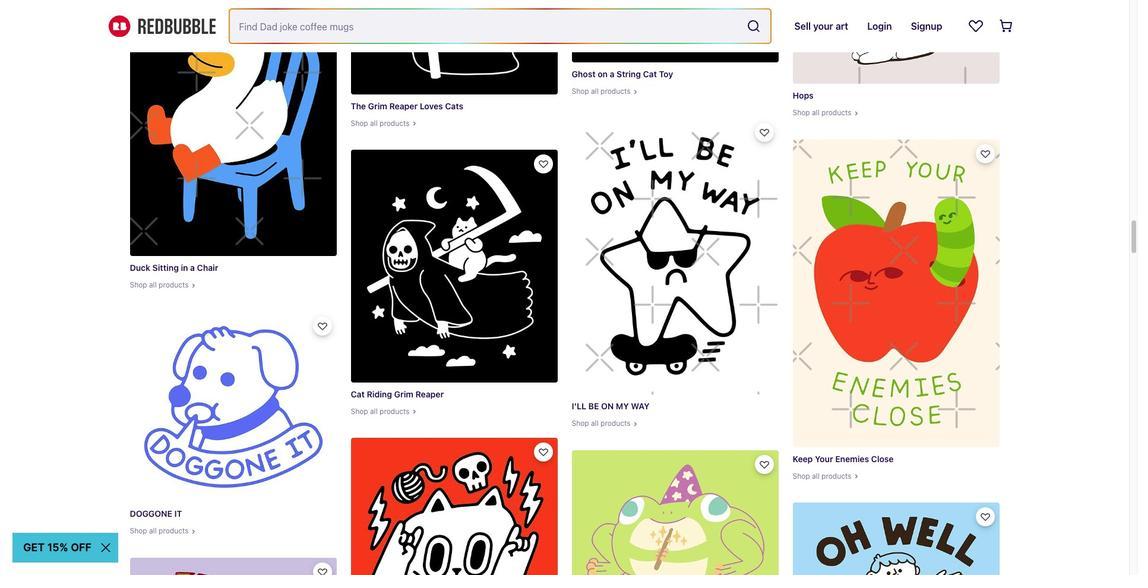 Task type: locate. For each thing, give the bounding box(es) containing it.
shop all products for the grim reaper loves cats
[[351, 119, 410, 128]]

a
[[610, 69, 615, 79], [190, 263, 195, 273]]

shop
[[572, 87, 589, 96], [793, 108, 811, 117], [351, 119, 368, 128], [130, 281, 147, 290], [351, 407, 368, 416], [572, 419, 589, 428], [793, 472, 811, 481], [130, 527, 147, 536]]

cat left the riding
[[351, 389, 365, 399]]

shop all products for keep your enemies close
[[793, 472, 852, 481]]

string
[[617, 69, 641, 79]]

shop down keep
[[793, 472, 811, 481]]

all for cat riding grim reaper
[[370, 407, 378, 416]]

close
[[872, 454, 894, 464]]

shop down the riding
[[351, 407, 368, 416]]

all for ghost on a string cat toy
[[591, 87, 599, 96]]

all down be
[[591, 419, 599, 428]]

shop for keep your enemies close
[[793, 472, 811, 481]]

0 horizontal spatial cat
[[351, 389, 365, 399]]

products for ghost on a string cat toy
[[601, 87, 631, 96]]

shop all products for duck sitting in a chair
[[130, 281, 189, 290]]

a right in
[[190, 263, 195, 273]]

grim
[[368, 101, 388, 111], [394, 389, 414, 399]]

shop all products
[[572, 87, 631, 96], [793, 108, 852, 117], [351, 119, 410, 128], [130, 281, 189, 290], [351, 407, 410, 416], [572, 419, 631, 428], [793, 472, 852, 481], [130, 527, 189, 536]]

all
[[591, 87, 599, 96], [813, 108, 820, 117], [370, 119, 378, 128], [149, 281, 157, 290], [370, 407, 378, 416], [591, 419, 599, 428], [813, 472, 820, 481], [149, 527, 157, 536]]

reaper left loves
[[390, 101, 418, 111]]

cat
[[644, 69, 657, 79], [351, 389, 365, 399]]

shop all products for i'll be on my way
[[572, 419, 631, 428]]

it
[[175, 509, 182, 519]]

1 vertical spatial reaper
[[416, 389, 444, 399]]

products
[[601, 87, 631, 96], [822, 108, 852, 117], [380, 119, 410, 128], [159, 281, 189, 290], [380, 407, 410, 416], [601, 419, 631, 428], [822, 472, 852, 481], [159, 527, 189, 536]]

shop down the the
[[351, 119, 368, 128]]

all down the riding
[[370, 407, 378, 416]]

all down sitting
[[149, 281, 157, 290]]

all down your
[[813, 472, 820, 481]]

all for hops
[[813, 108, 820, 117]]

shop down "doggone"
[[130, 527, 147, 536]]

grim right the the
[[368, 101, 388, 111]]

all down hops
[[813, 108, 820, 117]]

1 vertical spatial a
[[190, 263, 195, 273]]

0 vertical spatial cat
[[644, 69, 657, 79]]

shop all products for doggone it
[[130, 527, 189, 536]]

duck
[[130, 263, 150, 273]]

reaper right the riding
[[416, 389, 444, 399]]

0 horizontal spatial grim
[[368, 101, 388, 111]]

1 vertical spatial cat
[[351, 389, 365, 399]]

i'll
[[572, 401, 587, 411]]

keep your enemies close
[[793, 454, 894, 464]]

shop all products for hops
[[793, 108, 852, 117]]

1 horizontal spatial a
[[610, 69, 615, 79]]

shop down duck
[[130, 281, 147, 290]]

be
[[589, 401, 599, 411]]

reaper
[[390, 101, 418, 111], [416, 389, 444, 399]]

cats
[[445, 101, 464, 111]]

products for i'll be on my way
[[601, 419, 631, 428]]

shop down hops
[[793, 108, 811, 117]]

None field
[[230, 10, 771, 43]]

on
[[598, 69, 608, 79]]

shop down 'i'll'
[[572, 419, 589, 428]]

doggone
[[130, 509, 172, 519]]

all down "doggone"
[[149, 527, 157, 536]]

all for keep your enemies close
[[813, 472, 820, 481]]

products for duck sitting in a chair
[[159, 281, 189, 290]]

your
[[816, 454, 834, 464]]

Search term search field
[[230, 10, 743, 43]]

0 vertical spatial a
[[610, 69, 615, 79]]

ghost
[[572, 69, 596, 79]]

shop for i'll be on my way
[[572, 419, 589, 428]]

1 vertical spatial grim
[[394, 389, 414, 399]]

a right on
[[610, 69, 615, 79]]

the grim reaper loves cats
[[351, 101, 464, 111]]

grim right the riding
[[394, 389, 414, 399]]

shop for duck sitting in a chair
[[130, 281, 147, 290]]

loves
[[420, 101, 443, 111]]

shop all products for ghost on a string cat toy
[[572, 87, 631, 96]]

1 horizontal spatial grim
[[394, 389, 414, 399]]

all down on
[[591, 87, 599, 96]]

products for keep your enemies close
[[822, 472, 852, 481]]

all down 'the grim reaper loves cats'
[[370, 119, 378, 128]]

shop down the ghost
[[572, 87, 589, 96]]

all for i'll be on my way
[[591, 419, 599, 428]]

cat left toy
[[644, 69, 657, 79]]

redbubble logo image
[[108, 15, 215, 37]]

all for duck sitting in a chair
[[149, 281, 157, 290]]

shop for cat riding grim reaper
[[351, 407, 368, 416]]

products for doggone it
[[159, 527, 189, 536]]

the
[[351, 101, 366, 111]]



Task type: describe. For each thing, give the bounding box(es) containing it.
toy
[[660, 69, 674, 79]]

enemies
[[836, 454, 870, 464]]

0 horizontal spatial a
[[190, 263, 195, 273]]

0 vertical spatial grim
[[368, 101, 388, 111]]

in
[[181, 263, 188, 273]]

all for doggone it
[[149, 527, 157, 536]]

i'll be on my way
[[572, 401, 650, 411]]

doggone it
[[130, 509, 182, 519]]

ghost on a string cat toy
[[572, 69, 674, 79]]

on
[[602, 401, 614, 411]]

shop for hops
[[793, 108, 811, 117]]

shop for ghost on a string cat toy
[[572, 87, 589, 96]]

shop for doggone it
[[130, 527, 147, 536]]

keep
[[793, 454, 813, 464]]

my
[[616, 401, 629, 411]]

1 horizontal spatial cat
[[644, 69, 657, 79]]

0 vertical spatial reaper
[[390, 101, 418, 111]]

cat riding grim reaper
[[351, 389, 444, 399]]

products for cat riding grim reaper
[[380, 407, 410, 416]]

shop all products for cat riding grim reaper
[[351, 407, 410, 416]]

way
[[631, 401, 650, 411]]

shop for the grim reaper loves cats
[[351, 119, 368, 128]]

products for hops
[[822, 108, 852, 117]]

duck sitting in a chair
[[130, 263, 218, 273]]

products for the grim reaper loves cats
[[380, 119, 410, 128]]

all for the grim reaper loves cats
[[370, 119, 378, 128]]

riding
[[367, 389, 392, 399]]

hops
[[793, 90, 814, 100]]

chair
[[197, 263, 218, 273]]

sitting
[[153, 263, 179, 273]]



Task type: vqa. For each thing, say whether or not it's contained in the screenshot.
Keep Your Enemies Close
yes



